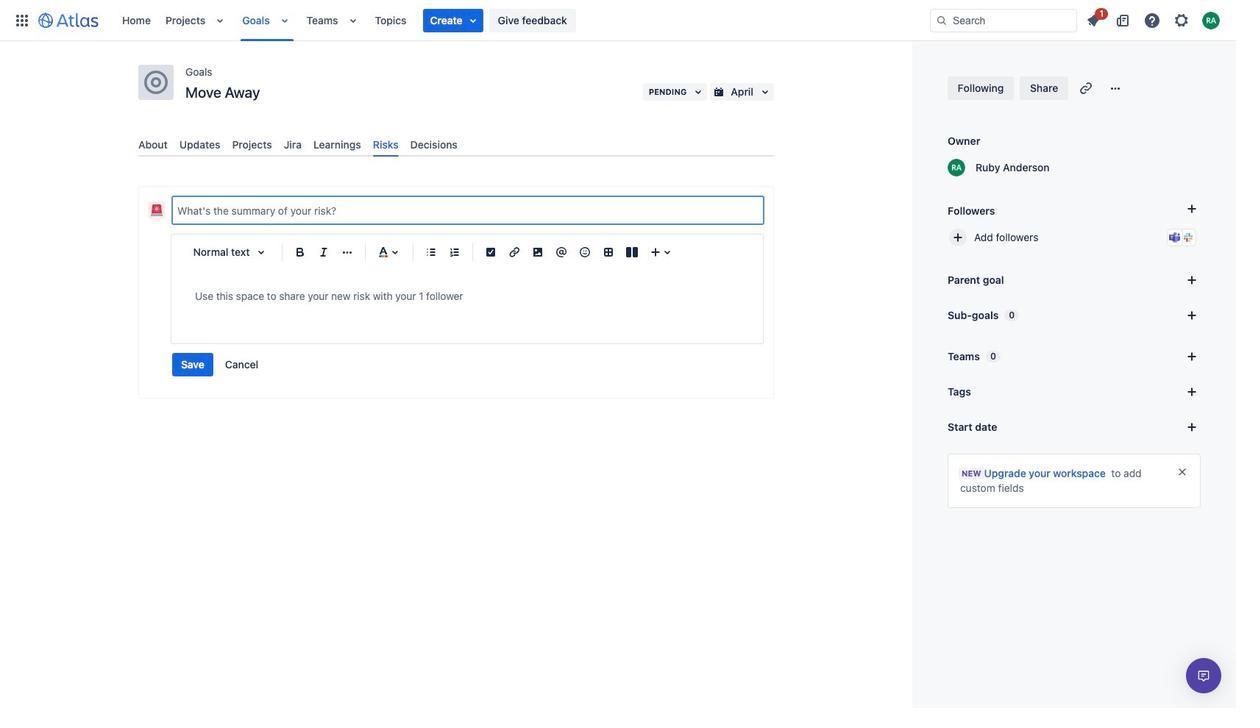 Task type: vqa. For each thing, say whether or not it's contained in the screenshot.
work within the Everyone's work may look different, but project updates don't have to be. Atlas is a single source for consistent, bite-sized updates on a regular cadence.
no



Task type: describe. For each thing, give the bounding box(es) containing it.
search image
[[936, 14, 948, 26]]

open intercom messenger image
[[1195, 668, 1213, 685]]

add image, video, or file image
[[529, 244, 547, 261]]

add team image
[[1184, 348, 1201, 366]]

set start date image
[[1184, 419, 1201, 437]]

msteams logo showing  channels are connected to this goal image
[[1170, 232, 1181, 244]]

layouts image
[[623, 244, 641, 261]]

close banner image
[[1177, 467, 1189, 478]]

risk icon image
[[151, 205, 163, 217]]

list formating group
[[420, 241, 467, 264]]

add follower image
[[950, 229, 967, 247]]

goal icon image
[[144, 71, 168, 94]]

more icon image
[[1107, 79, 1125, 97]]

bold ⌘b image
[[291, 244, 309, 261]]

1 horizontal spatial list
[[1081, 6, 1228, 32]]

text formatting group
[[289, 241, 359, 264]]

bullet list ⌘⇧8 image
[[423, 244, 440, 261]]

notifications image
[[1085, 11, 1103, 29]]

Main content area, start typing to enter text. text field
[[195, 288, 740, 306]]

settings image
[[1173, 11, 1191, 29]]

action item [] image
[[482, 244, 500, 261]]

top element
[[9, 0, 930, 41]]

link ⌘k image
[[506, 244, 523, 261]]



Task type: locate. For each thing, give the bounding box(es) containing it.
None search field
[[930, 8, 1078, 32]]

italic ⌘i image
[[315, 244, 333, 261]]

0 horizontal spatial list
[[115, 0, 930, 41]]

Search field
[[930, 8, 1078, 32]]

account image
[[1203, 11, 1220, 29]]

list item
[[1081, 6, 1109, 32], [423, 8, 483, 32]]

tab list
[[132, 132, 780, 157]]

add tag image
[[1184, 384, 1201, 401]]

banner
[[0, 0, 1237, 41]]

add a follower image
[[1184, 200, 1201, 218]]

mention @ image
[[553, 244, 570, 261]]

list item inside top element
[[423, 8, 483, 32]]

slack logo showing nan channels are connected to this goal image
[[1183, 232, 1195, 244]]

1 horizontal spatial list item
[[1081, 6, 1109, 32]]

table ⇧⌥t image
[[600, 244, 618, 261]]

emoji : image
[[576, 244, 594, 261]]

0 horizontal spatial list item
[[423, 8, 483, 32]]

help image
[[1144, 11, 1162, 29]]

switch to... image
[[13, 11, 31, 29]]

numbered list ⌘⇧7 image
[[446, 244, 464, 261]]

list
[[115, 0, 930, 41], [1081, 6, 1228, 32]]

group
[[172, 353, 267, 377]]

What's the summary of your risk? text field
[[173, 197, 763, 224]]

more formatting image
[[339, 244, 356, 261]]



